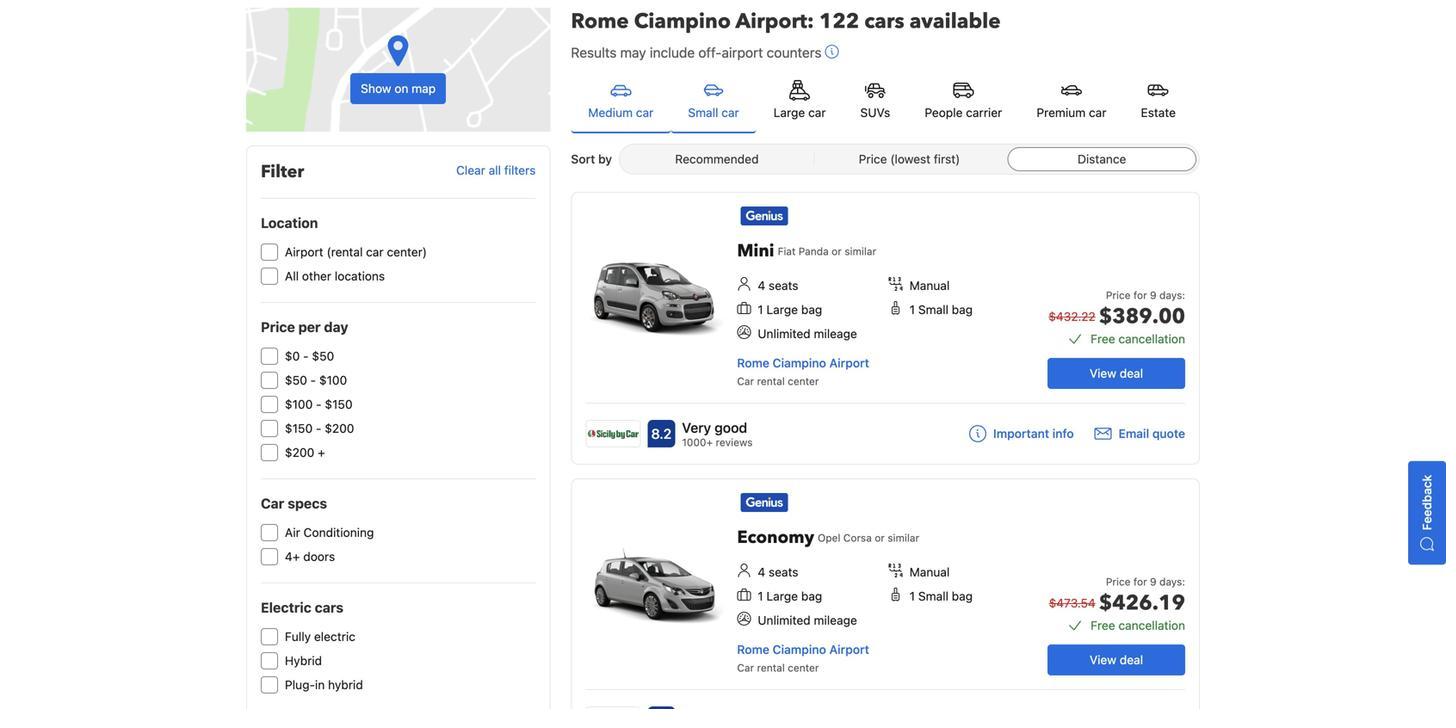 Task type: locate. For each thing, give the bounding box(es) containing it.
similar right 'panda'
[[845, 245, 877, 257]]

1 vertical spatial $50
[[285, 373, 307, 387]]

2 rental from the top
[[757, 662, 785, 674]]

for inside price for 9 days: $432.22 $389.00
[[1134, 289, 1147, 301]]

price inside "sort by" element
[[859, 152, 887, 166]]

1 1 small bag from the top
[[910, 303, 973, 317]]

car
[[636, 105, 654, 120], [722, 105, 739, 120], [809, 105, 826, 120], [1089, 105, 1107, 120], [366, 245, 384, 259]]

1 vertical spatial or
[[875, 532, 885, 544]]

0 vertical spatial view deal
[[1090, 366, 1143, 381]]

1 vertical spatial 1 large bag
[[758, 589, 822, 604]]

airport for mini
[[830, 356, 869, 370]]

1 large bag for economy
[[758, 589, 822, 604]]

manual for economy
[[910, 565, 950, 579]]

2 view from the top
[[1090, 653, 1117, 667]]

filter
[[261, 160, 304, 184]]

rome ciampino airport: 122 cars available
[[571, 7, 1001, 36]]

$200 left +
[[285, 446, 315, 460]]

$200 up +
[[325, 421, 354, 436]]

0 vertical spatial seats
[[769, 279, 799, 293]]

1 vertical spatial 4 seats
[[758, 565, 799, 579]]

0 vertical spatial airport
[[285, 245, 323, 259]]

free for $389.00
[[1091, 332, 1116, 346]]

small for mini
[[919, 303, 949, 317]]

car inside "button"
[[809, 105, 826, 120]]

free down price for 9 days: $432.22 $389.00
[[1091, 332, 1116, 346]]

price up the $389.00
[[1106, 289, 1131, 301]]

view deal down $426.19
[[1090, 653, 1143, 667]]

large down fiat at the right top
[[767, 303, 798, 317]]

1 vertical spatial view deal
[[1090, 653, 1143, 667]]

rome for mini
[[737, 356, 770, 370]]

similar for economy
[[888, 532, 920, 544]]

0 horizontal spatial $100
[[285, 397, 313, 412]]

car right medium
[[636, 105, 654, 120]]

0 vertical spatial rental
[[757, 375, 785, 387]]

fully electric
[[285, 630, 356, 644]]

2 product card group from the top
[[571, 479, 1200, 709]]

1 cancellation from the top
[[1119, 332, 1186, 346]]

1 rental from the top
[[757, 375, 785, 387]]

2 view deal button from the top
[[1048, 645, 1186, 676]]

off-
[[699, 44, 722, 61]]

2 vertical spatial rome
[[737, 643, 770, 657]]

car specs
[[261, 496, 327, 512]]

0 vertical spatial view
[[1090, 366, 1117, 381]]

$50 down "$0"
[[285, 373, 307, 387]]

1 vertical spatial rome
[[737, 356, 770, 370]]

2 free from the top
[[1091, 619, 1116, 633]]

1 product card group from the top
[[571, 192, 1200, 465]]

1 vertical spatial $150
[[285, 421, 313, 436]]

rome ciampino airport button for economy
[[737, 643, 869, 657]]

info
[[1053, 427, 1074, 441]]

1 4 seats from the top
[[758, 279, 799, 293]]

1 view deal button from the top
[[1048, 358, 1186, 389]]

1 vertical spatial car
[[261, 496, 284, 512]]

for up $426.19
[[1134, 576, 1147, 588]]

$100 down $50 - $100
[[285, 397, 313, 412]]

ciampino for mini
[[773, 356, 826, 370]]

2 rome ciampino airport button from the top
[[737, 643, 869, 657]]

price left (lowest
[[859, 152, 887, 166]]

0 vertical spatial free cancellation
[[1091, 332, 1186, 346]]

free cancellation down the $389.00
[[1091, 332, 1186, 346]]

1 horizontal spatial similar
[[888, 532, 920, 544]]

free cancellation down $426.19
[[1091, 619, 1186, 633]]

rome ciampino airport button
[[737, 356, 869, 370], [737, 643, 869, 657]]

1 vertical spatial free cancellation
[[1091, 619, 1186, 633]]

suvs button
[[843, 70, 908, 132]]

or right 'panda'
[[832, 245, 842, 257]]

- up $150 - $200
[[316, 397, 322, 412]]

$150 up $200 + on the left bottom
[[285, 421, 313, 436]]

hybrid
[[328, 678, 363, 692]]

1 vertical spatial similar
[[888, 532, 920, 544]]

- down $100 - $150
[[316, 421, 322, 436]]

price for price per day
[[261, 319, 295, 335]]

2 free cancellation from the top
[[1091, 619, 1186, 633]]

large down counters
[[774, 105, 805, 120]]

1 horizontal spatial $50
[[312, 349, 334, 363]]

$200
[[325, 421, 354, 436], [285, 446, 315, 460]]

airport
[[722, 44, 763, 61]]

1 horizontal spatial or
[[875, 532, 885, 544]]

unlimited
[[758, 327, 811, 341], [758, 613, 811, 628]]

0 vertical spatial rome
[[571, 7, 629, 36]]

0 vertical spatial free
[[1091, 332, 1116, 346]]

view deal for $426.19
[[1090, 653, 1143, 667]]

for inside the price for 9 days: $473.54 $426.19
[[1134, 576, 1147, 588]]

2 deal from the top
[[1120, 653, 1143, 667]]

1 vertical spatial airport
[[830, 356, 869, 370]]

1 vertical spatial deal
[[1120, 653, 1143, 667]]

1 vertical spatial center
[[788, 662, 819, 674]]

may
[[620, 44, 646, 61]]

view deal button for $426.19
[[1048, 645, 1186, 676]]

panda
[[799, 245, 829, 257]]

0 vertical spatial $100
[[319, 373, 347, 387]]

2 1 small bag from the top
[[910, 589, 973, 604]]

1 4 from the top
[[758, 279, 766, 293]]

1 vertical spatial product card group
[[571, 479, 1200, 709]]

0 vertical spatial 1 large bag
[[758, 303, 822, 317]]

0 vertical spatial view deal button
[[1048, 358, 1186, 389]]

ciampino
[[634, 7, 731, 36], [773, 356, 826, 370], [773, 643, 826, 657]]

$100 up $100 - $150
[[319, 373, 347, 387]]

premium car button
[[1020, 70, 1124, 132]]

0 vertical spatial similar
[[845, 245, 877, 257]]

large car button
[[757, 70, 843, 132]]

-
[[303, 349, 309, 363], [311, 373, 316, 387], [316, 397, 322, 412], [316, 421, 322, 436]]

rome ciampino airport button for mini
[[737, 356, 869, 370]]

unlimited down economy
[[758, 613, 811, 628]]

or inside mini fiat panda or similar
[[832, 245, 842, 257]]

first)
[[934, 152, 960, 166]]

view
[[1090, 366, 1117, 381], [1090, 653, 1117, 667]]

by
[[598, 152, 612, 166]]

rome
[[571, 7, 629, 36], [737, 356, 770, 370], [737, 643, 770, 657]]

0 vertical spatial 1 small bag
[[910, 303, 973, 317]]

unlimited down fiat at the right top
[[758, 327, 811, 341]]

0 vertical spatial small
[[688, 105, 718, 120]]

9 up the $389.00
[[1150, 289, 1157, 301]]

feedback button
[[1409, 461, 1447, 565]]

similar inside economy opel corsa or similar
[[888, 532, 920, 544]]

0 vertical spatial 9
[[1150, 289, 1157, 301]]

1 free from the top
[[1091, 332, 1116, 346]]

0 vertical spatial large
[[774, 105, 805, 120]]

$150 up $150 - $200
[[325, 397, 353, 412]]

1 vertical spatial seats
[[769, 565, 799, 579]]

$100
[[319, 373, 347, 387], [285, 397, 313, 412]]

2 4 from the top
[[758, 565, 766, 579]]

1 1 large bag from the top
[[758, 303, 822, 317]]

1 mileage from the top
[[814, 327, 857, 341]]

large for economy
[[767, 589, 798, 604]]

(lowest
[[891, 152, 931, 166]]

0 vertical spatial rome ciampino airport car rental center
[[737, 356, 869, 387]]

center for mini
[[788, 375, 819, 387]]

view deal down the $389.00
[[1090, 366, 1143, 381]]

deal down $426.19
[[1120, 653, 1143, 667]]

0 vertical spatial deal
[[1120, 366, 1143, 381]]

days: for $426.19
[[1160, 576, 1186, 588]]

9 for $389.00
[[1150, 289, 1157, 301]]

sort
[[571, 152, 595, 166]]

1 vertical spatial 4
[[758, 565, 766, 579]]

$50 up $50 - $100
[[312, 349, 334, 363]]

price
[[859, 152, 887, 166], [1106, 289, 1131, 301], [261, 319, 295, 335], [1106, 576, 1131, 588]]

rental for economy
[[757, 662, 785, 674]]

1 9 from the top
[[1150, 289, 1157, 301]]

0 vertical spatial product card group
[[571, 192, 1200, 465]]

car inside button
[[1089, 105, 1107, 120]]

product card group
[[571, 192, 1200, 465], [571, 479, 1200, 709]]

1 manual from the top
[[910, 279, 950, 293]]

cancellation down $426.19
[[1119, 619, 1186, 633]]

mileage down 'panda'
[[814, 327, 857, 341]]

large down economy
[[767, 589, 798, 604]]

0 vertical spatial 4 seats
[[758, 279, 799, 293]]

1 vertical spatial cars
[[315, 600, 344, 616]]

1 vertical spatial unlimited
[[758, 613, 811, 628]]

deal
[[1120, 366, 1143, 381], [1120, 653, 1143, 667]]

0 horizontal spatial $200
[[285, 446, 315, 460]]

similar for mini
[[845, 245, 877, 257]]

cancellation for $426.19
[[1119, 619, 1186, 633]]

price inside price for 9 days: $432.22 $389.00
[[1106, 289, 1131, 301]]

days: for $389.00
[[1160, 289, 1186, 301]]

1 vertical spatial ciampino
[[773, 356, 826, 370]]

1 vertical spatial small
[[919, 303, 949, 317]]

1 vertical spatial days:
[[1160, 576, 1186, 588]]

location
[[261, 215, 318, 231]]

0 vertical spatial unlimited
[[758, 327, 811, 341]]

customer rating 8.2 very good element
[[682, 418, 753, 438]]

1 for from the top
[[1134, 289, 1147, 301]]

2 vertical spatial ciampino
[[773, 643, 826, 657]]

days:
[[1160, 289, 1186, 301], [1160, 576, 1186, 588]]

1 center from the top
[[788, 375, 819, 387]]

view down $473.54
[[1090, 653, 1117, 667]]

mileage
[[814, 327, 857, 341], [814, 613, 857, 628]]

1 vertical spatial manual
[[910, 565, 950, 579]]

seats down economy
[[769, 565, 799, 579]]

2 for from the top
[[1134, 576, 1147, 588]]

airport
[[285, 245, 323, 259], [830, 356, 869, 370], [830, 643, 869, 657]]

price for price for 9 days: $473.54 $426.19
[[1106, 576, 1131, 588]]

days: up $426.19
[[1160, 576, 1186, 588]]

car inside 'button'
[[722, 105, 739, 120]]

view deal
[[1090, 366, 1143, 381], [1090, 653, 1143, 667]]

0 vertical spatial cancellation
[[1119, 332, 1186, 346]]

or for mini
[[832, 245, 842, 257]]

seats down fiat at the right top
[[769, 279, 799, 293]]

1 large bag down economy
[[758, 589, 822, 604]]

car up recommended
[[722, 105, 739, 120]]

unlimited for economy
[[758, 613, 811, 628]]

- down $0 - $50 at the left of the page
[[311, 373, 316, 387]]

free down the price for 9 days: $473.54 $426.19
[[1091, 619, 1116, 633]]

if you choose one, you'll need to make your own way there - but prices can be a lot lower. image
[[825, 45, 839, 59]]

days: inside price for 9 days: $432.22 $389.00
[[1160, 289, 1186, 301]]

4+
[[285, 550, 300, 564]]

or inside economy opel corsa or similar
[[875, 532, 885, 544]]

9 up $426.19
[[1150, 576, 1157, 588]]

mileage down opel at bottom
[[814, 613, 857, 628]]

1 large bag down fiat at the right top
[[758, 303, 822, 317]]

$150 - $200
[[285, 421, 354, 436]]

$432.22
[[1049, 310, 1096, 324]]

9 inside price for 9 days: $432.22 $389.00
[[1150, 289, 1157, 301]]

price left per
[[261, 319, 295, 335]]

for up the $389.00
[[1134, 289, 1147, 301]]

8.2
[[651, 426, 672, 442]]

2 unlimited mileage from the top
[[758, 613, 857, 628]]

0 vertical spatial $200
[[325, 421, 354, 436]]

0 vertical spatial 4
[[758, 279, 766, 293]]

free cancellation
[[1091, 332, 1186, 346], [1091, 619, 1186, 633]]

0 horizontal spatial similar
[[845, 245, 877, 257]]

plug-in hybrid
[[285, 678, 363, 692]]

2 view deal from the top
[[1090, 653, 1143, 667]]

similar inside mini fiat panda or similar
[[845, 245, 877, 257]]

9 inside the price for 9 days: $473.54 $426.19
[[1150, 576, 1157, 588]]

9 for $426.19
[[1150, 576, 1157, 588]]

- right "$0"
[[303, 349, 309, 363]]

1 vertical spatial 1 small bag
[[910, 589, 973, 604]]

1 vertical spatial 9
[[1150, 576, 1157, 588]]

view deal button down the $389.00
[[1048, 358, 1186, 389]]

people
[[925, 105, 963, 120]]

0 vertical spatial or
[[832, 245, 842, 257]]

1 horizontal spatial $150
[[325, 397, 353, 412]]

price up $426.19
[[1106, 576, 1131, 588]]

2 unlimited from the top
[[758, 613, 811, 628]]

cars right 122
[[865, 7, 905, 36]]

0 vertical spatial mileage
[[814, 327, 857, 341]]

1 seats from the top
[[769, 279, 799, 293]]

ciampino for economy
[[773, 643, 826, 657]]

2 rome ciampino airport car rental center from the top
[[737, 643, 869, 674]]

0 vertical spatial center
[[788, 375, 819, 387]]

1 rome ciampino airport button from the top
[[737, 356, 869, 370]]

4 for mini
[[758, 279, 766, 293]]

1 vertical spatial rome ciampino airport car rental center
[[737, 643, 869, 674]]

4 for economy
[[758, 565, 766, 579]]

cars
[[865, 7, 905, 36], [315, 600, 344, 616]]

2 seats from the top
[[769, 565, 799, 579]]

0 horizontal spatial or
[[832, 245, 842, 257]]

cancellation down the $389.00
[[1119, 332, 1186, 346]]

for
[[1134, 289, 1147, 301], [1134, 576, 1147, 588]]

2 vertical spatial car
[[737, 662, 754, 674]]

deal down the $389.00
[[1120, 366, 1143, 381]]

important
[[994, 427, 1050, 441]]

1 large bag
[[758, 303, 822, 317], [758, 589, 822, 604]]

very good 1000+ reviews
[[682, 420, 753, 449]]

1 vertical spatial large
[[767, 303, 798, 317]]

1 small bag for economy
[[910, 589, 973, 604]]

clear all filters
[[456, 163, 536, 178]]

1 vertical spatial unlimited mileage
[[758, 613, 857, 628]]

2 vertical spatial large
[[767, 589, 798, 604]]

2 cancellation from the top
[[1119, 619, 1186, 633]]

rental
[[757, 375, 785, 387], [757, 662, 785, 674]]

0 vertical spatial car
[[737, 375, 754, 387]]

free
[[1091, 332, 1116, 346], [1091, 619, 1116, 633]]

view down $432.22 at the top of page
[[1090, 366, 1117, 381]]

large for mini
[[767, 303, 798, 317]]

0 vertical spatial cars
[[865, 7, 905, 36]]

1 vertical spatial view deal button
[[1048, 645, 1186, 676]]

price inside the price for 9 days: $473.54 $426.19
[[1106, 576, 1131, 588]]

days: inside the price for 9 days: $473.54 $426.19
[[1160, 576, 1186, 588]]

view deal button down $426.19
[[1048, 645, 1186, 676]]

1 deal from the top
[[1120, 366, 1143, 381]]

product card group containing $426.19
[[571, 479, 1200, 709]]

2 center from the top
[[788, 662, 819, 674]]

other
[[302, 269, 332, 283]]

free cancellation for $389.00
[[1091, 332, 1186, 346]]

electric
[[261, 600, 312, 616]]

cars up 'electric'
[[315, 600, 344, 616]]

airport:
[[736, 7, 814, 36]]

car
[[737, 375, 754, 387], [261, 496, 284, 512], [737, 662, 754, 674]]

free cancellation for $426.19
[[1091, 619, 1186, 633]]

1 unlimited from the top
[[758, 327, 811, 341]]

2 manual from the top
[[910, 565, 950, 579]]

4 seats down fiat at the right top
[[758, 279, 799, 293]]

rental for mini
[[757, 375, 785, 387]]

1 vertical spatial view
[[1090, 653, 1117, 667]]

1 vertical spatial cancellation
[[1119, 619, 1186, 633]]

2 4 seats from the top
[[758, 565, 799, 579]]

or for economy
[[875, 532, 885, 544]]

cancellation for $389.00
[[1119, 332, 1186, 346]]

0 vertical spatial $50
[[312, 349, 334, 363]]

0 vertical spatial manual
[[910, 279, 950, 293]]

car inside button
[[636, 105, 654, 120]]

4 down mini
[[758, 279, 766, 293]]

4 seats down economy
[[758, 565, 799, 579]]

1 vertical spatial for
[[1134, 576, 1147, 588]]

+
[[318, 446, 325, 460]]

0 vertical spatial unlimited mileage
[[758, 327, 857, 341]]

1 vertical spatial rental
[[757, 662, 785, 674]]

view deal button for $389.00
[[1048, 358, 1186, 389]]

1 view deal from the top
[[1090, 366, 1143, 381]]

0 vertical spatial rome ciampino airport button
[[737, 356, 869, 370]]

similar
[[845, 245, 877, 257], [888, 532, 920, 544]]

2 days: from the top
[[1160, 576, 1186, 588]]

opel
[[818, 532, 841, 544]]

0 vertical spatial $150
[[325, 397, 353, 412]]

1 free cancellation from the top
[[1091, 332, 1186, 346]]

1 unlimited mileage from the top
[[758, 327, 857, 341]]

days: up the $389.00
[[1160, 289, 1186, 301]]

electric cars
[[261, 600, 344, 616]]

airport for economy
[[830, 643, 869, 657]]

1 rome ciampino airport car rental center from the top
[[737, 356, 869, 387]]

2 1 large bag from the top
[[758, 589, 822, 604]]

or right corsa
[[875, 532, 885, 544]]

1 horizontal spatial cars
[[865, 7, 905, 36]]

0 vertical spatial for
[[1134, 289, 1147, 301]]

$50
[[312, 349, 334, 363], [285, 373, 307, 387]]

0 vertical spatial days:
[[1160, 289, 1186, 301]]

$473.54
[[1049, 596, 1096, 610]]

free for $426.19
[[1091, 619, 1116, 633]]

4 down economy
[[758, 565, 766, 579]]

good
[[715, 420, 748, 436]]

deal for $426.19
[[1120, 653, 1143, 667]]

car right premium
[[1089, 105, 1107, 120]]

car for medium car
[[636, 105, 654, 120]]

1 days: from the top
[[1160, 289, 1186, 301]]

car left suvs
[[809, 105, 826, 120]]

2 vertical spatial airport
[[830, 643, 869, 657]]

car for small car
[[722, 105, 739, 120]]

unlimited mileage down opel at bottom
[[758, 613, 857, 628]]

rome ciampino airport car rental center
[[737, 356, 869, 387], [737, 643, 869, 674]]

2 9 from the top
[[1150, 576, 1157, 588]]

similar right corsa
[[888, 532, 920, 544]]

1 view from the top
[[1090, 366, 1117, 381]]

1 vertical spatial free
[[1091, 619, 1116, 633]]

1 vertical spatial rome ciampino airport button
[[737, 643, 869, 657]]

unlimited mileage down mini fiat panda or similar
[[758, 327, 857, 341]]

1 vertical spatial $100
[[285, 397, 313, 412]]

2 vertical spatial small
[[919, 589, 949, 604]]

1 vertical spatial mileage
[[814, 613, 857, 628]]

1 vertical spatial $200
[[285, 446, 315, 460]]

2 mileage from the top
[[814, 613, 857, 628]]



Task type: describe. For each thing, give the bounding box(es) containing it.
seats for economy
[[769, 565, 799, 579]]

results may include off-airport counters
[[571, 44, 822, 61]]

- for $150
[[316, 421, 322, 436]]

$50 - $100
[[285, 373, 347, 387]]

view for $389.00
[[1090, 366, 1117, 381]]

clear
[[456, 163, 486, 178]]

fiat
[[778, 245, 796, 257]]

if you choose one, you'll need to make your own way there - but prices can be a lot lower. image
[[825, 45, 839, 59]]

economy opel corsa or similar
[[737, 526, 920, 550]]

email quote button
[[1095, 425, 1186, 443]]

0 horizontal spatial cars
[[315, 600, 344, 616]]

unlimited mileage for mini
[[758, 327, 857, 341]]

electric
[[314, 630, 356, 644]]

$100 - $150
[[285, 397, 353, 412]]

- for $0
[[303, 349, 309, 363]]

map
[[412, 81, 436, 96]]

4+ doors
[[285, 550, 335, 564]]

sort by element
[[619, 144, 1200, 175]]

$389.00
[[1099, 303, 1186, 331]]

premium car
[[1037, 105, 1107, 120]]

deal for $389.00
[[1120, 366, 1143, 381]]

price for 9 days: $432.22 $389.00
[[1049, 289, 1186, 331]]

view for $426.19
[[1090, 653, 1117, 667]]

$426.19
[[1099, 589, 1186, 618]]

important info button
[[969, 425, 1074, 443]]

estate
[[1141, 105, 1176, 120]]

car for mini
[[737, 375, 754, 387]]

very
[[682, 420, 711, 436]]

large car
[[774, 105, 826, 120]]

quote
[[1153, 427, 1186, 441]]

available
[[910, 7, 1001, 36]]

small car button
[[671, 70, 757, 133]]

doors
[[303, 550, 335, 564]]

economy
[[737, 526, 814, 550]]

8.2 element
[[648, 420, 675, 448]]

0 horizontal spatial $150
[[285, 421, 313, 436]]

unlimited mileage for economy
[[758, 613, 857, 628]]

- for $100
[[316, 397, 322, 412]]

rome ciampino airport car rental center for mini
[[737, 356, 869, 387]]

mileage for mini
[[814, 327, 857, 341]]

feedback
[[1420, 475, 1434, 531]]

people carrier button
[[908, 70, 1020, 132]]

4 seats for economy
[[758, 565, 799, 579]]

sort by
[[571, 152, 612, 166]]

1000+
[[682, 437, 713, 449]]

airport (rental car center)
[[285, 245, 427, 259]]

price for price for 9 days: $432.22 $389.00
[[1106, 289, 1131, 301]]

car up locations
[[366, 245, 384, 259]]

small car
[[688, 105, 739, 120]]

1 horizontal spatial $100
[[319, 373, 347, 387]]

per
[[298, 319, 321, 335]]

reviews
[[716, 437, 753, 449]]

important info
[[994, 427, 1074, 441]]

car for large car
[[809, 105, 826, 120]]

distance
[[1078, 152, 1127, 166]]

counters
[[767, 44, 822, 61]]

$0 - $50
[[285, 349, 334, 363]]

day
[[324, 319, 348, 335]]

filters
[[504, 163, 536, 178]]

0 vertical spatial ciampino
[[634, 7, 731, 36]]

show on map
[[361, 81, 436, 96]]

carrier
[[966, 105, 1002, 120]]

mini fiat panda or similar
[[737, 239, 877, 263]]

mini
[[737, 239, 775, 263]]

1 horizontal spatial $200
[[325, 421, 354, 436]]

medium
[[588, 105, 633, 120]]

all
[[285, 269, 299, 283]]

air
[[285, 526, 300, 540]]

on
[[395, 81, 408, 96]]

0 horizontal spatial $50
[[285, 373, 307, 387]]

show on map button
[[246, 8, 550, 132]]

plug-
[[285, 678, 315, 692]]

1 large bag for mini
[[758, 303, 822, 317]]

unlimited for mini
[[758, 327, 811, 341]]

manual for mini
[[910, 279, 950, 293]]

results
[[571, 44, 617, 61]]

1 small bag for mini
[[910, 303, 973, 317]]

in
[[315, 678, 325, 692]]

fully
[[285, 630, 311, 644]]

small inside 'button'
[[688, 105, 718, 120]]

$0
[[285, 349, 300, 363]]

estate button
[[1124, 70, 1193, 132]]

price per day
[[261, 319, 348, 335]]

all
[[489, 163, 501, 178]]

- for $50
[[311, 373, 316, 387]]

seats for mini
[[769, 279, 799, 293]]

include
[[650, 44, 695, 61]]

air conditioning
[[285, 526, 374, 540]]

center for economy
[[788, 662, 819, 674]]

people carrier
[[925, 105, 1002, 120]]

122
[[819, 7, 859, 36]]

clear all filters button
[[456, 163, 536, 178]]

rome ciampino airport car rental center for economy
[[737, 643, 869, 674]]

small for economy
[[919, 589, 949, 604]]

show
[[361, 81, 391, 96]]

specs
[[288, 496, 327, 512]]

rome for economy
[[737, 643, 770, 657]]

conditioning
[[304, 526, 374, 540]]

for for $389.00
[[1134, 289, 1147, 301]]

supplied by sicily by car image
[[587, 421, 640, 447]]

large inside 'large car' "button"
[[774, 105, 805, 120]]

for for $426.19
[[1134, 576, 1147, 588]]

corsa
[[844, 532, 872, 544]]

locations
[[335, 269, 385, 283]]

car for economy
[[737, 662, 754, 674]]

email quote
[[1119, 427, 1186, 441]]

medium car
[[588, 105, 654, 120]]

$200 +
[[285, 446, 325, 460]]

mileage for economy
[[814, 613, 857, 628]]

price for price (lowest first)
[[859, 152, 887, 166]]

suvs
[[861, 105, 891, 120]]

hybrid
[[285, 654, 322, 668]]

premium
[[1037, 105, 1086, 120]]

view deal for $389.00
[[1090, 366, 1143, 381]]

price for 9 days: $473.54 $426.19
[[1049, 576, 1186, 618]]

car for premium car
[[1089, 105, 1107, 120]]

4 seats for mini
[[758, 279, 799, 293]]

product card group containing $389.00
[[571, 192, 1200, 465]]

medium car button
[[571, 70, 671, 133]]

center)
[[387, 245, 427, 259]]



Task type: vqa. For each thing, say whether or not it's contained in the screenshot.
9 inside PRICE FOR 9 DAYS: $473.54 $426.19
yes



